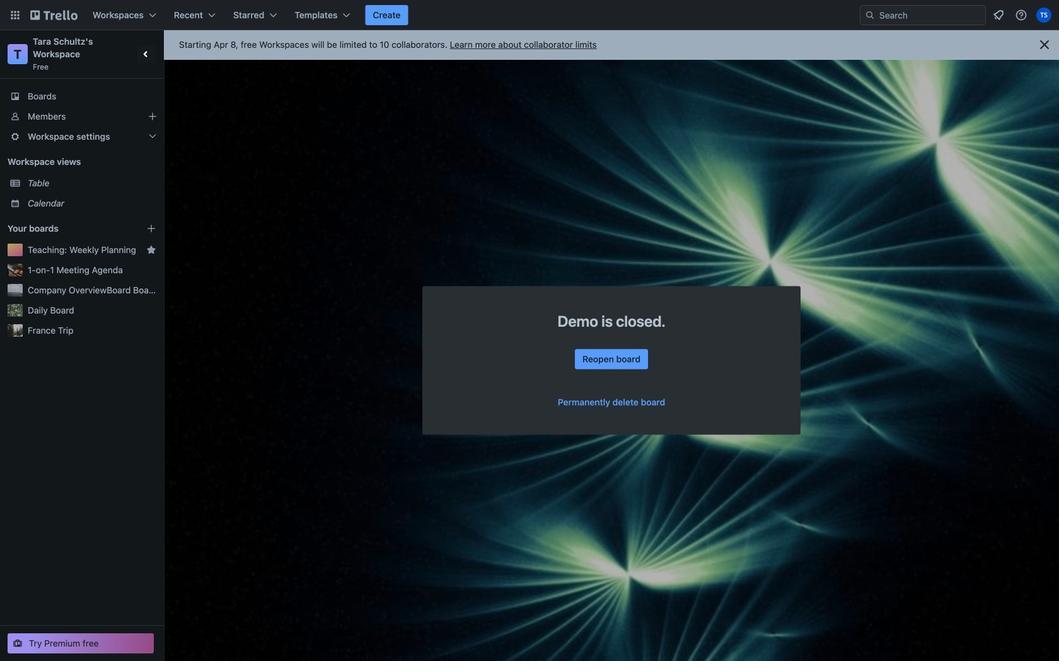 Task type: locate. For each thing, give the bounding box(es) containing it.
starred icon image
[[146, 245, 156, 255]]

back to home image
[[30, 5, 78, 25]]

workspace navigation collapse icon image
[[137, 45, 155, 63]]

primary element
[[0, 0, 1059, 30]]



Task type: vqa. For each thing, say whether or not it's contained in the screenshot.
NEW
no



Task type: describe. For each thing, give the bounding box(es) containing it.
0 notifications image
[[991, 8, 1006, 23]]

your boards with 5 items element
[[8, 221, 127, 236]]

open information menu image
[[1015, 9, 1028, 21]]

Search field
[[860, 5, 986, 25]]

search image
[[865, 10, 875, 20]]

add board image
[[146, 224, 156, 234]]

tara schultz (taraschultz7) image
[[1036, 8, 1051, 23]]



